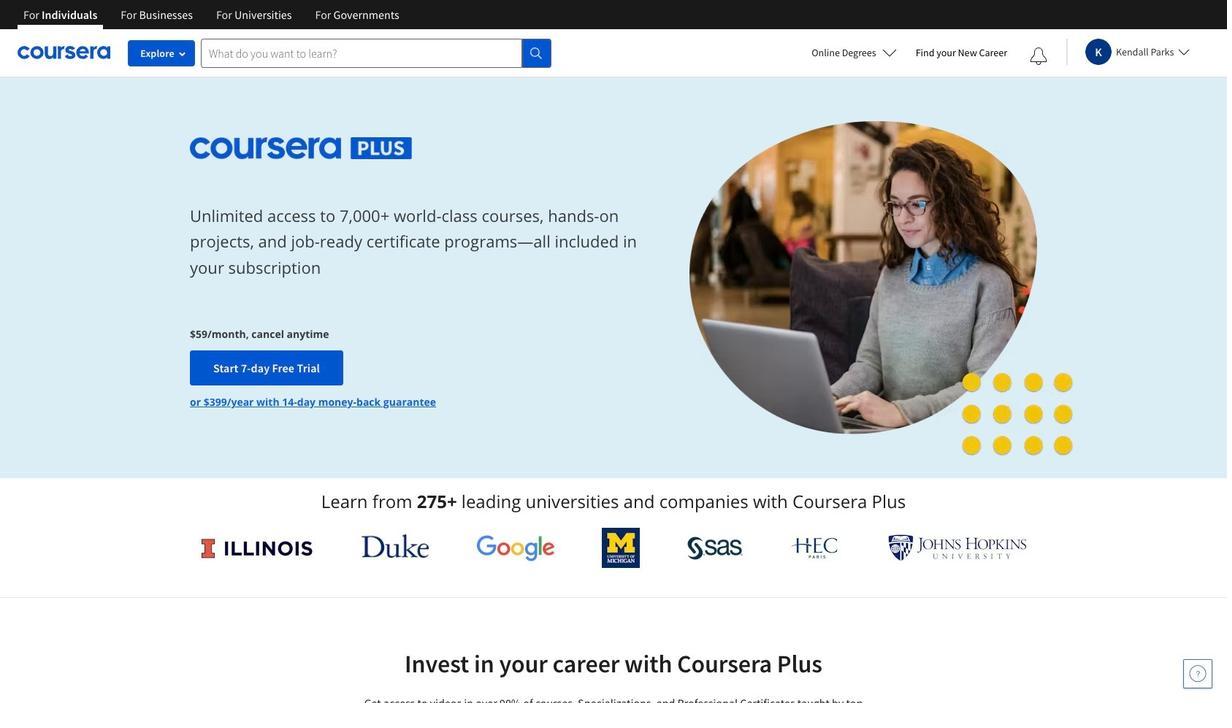 Task type: locate. For each thing, give the bounding box(es) containing it.
sas image
[[688, 537, 743, 560]]

help center image
[[1190, 666, 1207, 683]]

university of illinois at urbana-champaign image
[[200, 537, 314, 560]]

None search field
[[201, 38, 552, 68]]

coursera image
[[18, 41, 110, 64]]



Task type: describe. For each thing, give the bounding box(es) containing it.
coursera plus image
[[190, 137, 412, 159]]

What do you want to learn? text field
[[201, 38, 523, 68]]

duke university image
[[361, 535, 429, 558]]

banner navigation
[[12, 0, 411, 29]]

hec paris image
[[790, 534, 842, 563]]

google image
[[476, 535, 555, 562]]

johns hopkins university image
[[889, 535, 1028, 562]]

university of michigan image
[[602, 528, 640, 569]]



Task type: vqa. For each thing, say whether or not it's contained in the screenshot.
BI to the top
no



